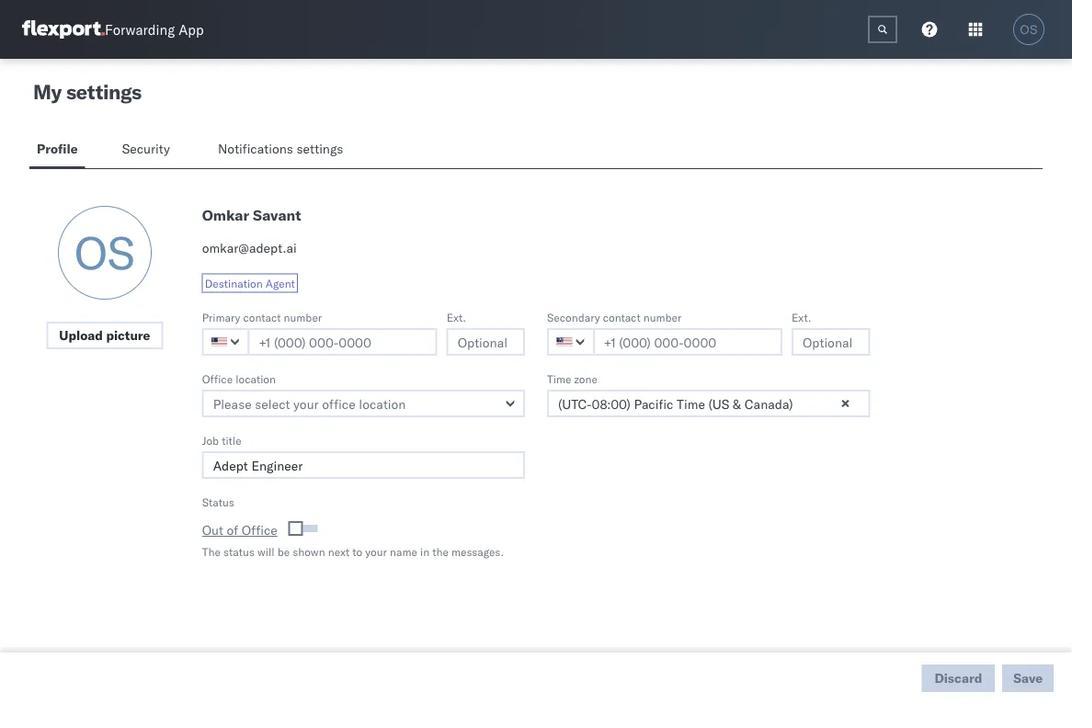 Task type: vqa. For each thing, say whether or not it's contained in the screenshot.
title
yes



Task type: locate. For each thing, give the bounding box(es) containing it.
Optional telephone field
[[447, 329, 525, 356], [792, 329, 871, 356]]

1 horizontal spatial os
[[1021, 23, 1039, 36]]

2 optional telephone field from the left
[[792, 329, 871, 356]]

secondary
[[548, 311, 601, 324]]

messages.
[[452, 545, 504, 559]]

1 horizontal spatial optional telephone field
[[792, 329, 871, 356]]

2 contact from the left
[[603, 311, 641, 324]]

time zone
[[548, 372, 598, 386]]

the
[[202, 545, 221, 559]]

1 ext. from the left
[[447, 311, 467, 324]]

1 contact from the left
[[243, 311, 281, 324]]

0 horizontal spatial ext.
[[447, 311, 467, 324]]

0 horizontal spatial optional telephone field
[[447, 329, 525, 356]]

title
[[222, 434, 242, 448]]

settings for notifications settings
[[297, 141, 344, 157]]

time
[[548, 372, 572, 386]]

1 horizontal spatial office
[[242, 523, 278, 539]]

number up +1 (000) 000-0000 phone field
[[644, 311, 682, 324]]

omkar@adept.ai
[[202, 240, 297, 256]]

the status will be shown next to your name in the messages.
[[202, 545, 504, 559]]

1 horizontal spatial contact
[[603, 311, 641, 324]]

picture
[[106, 328, 150, 344]]

0 horizontal spatial settings
[[66, 79, 141, 104]]

None checkbox
[[292, 525, 318, 533]]

+1 (000) 000-0000 telephone field
[[248, 329, 438, 356]]

0 vertical spatial settings
[[66, 79, 141, 104]]

settings right my
[[66, 79, 141, 104]]

ext.
[[447, 311, 467, 324], [792, 311, 812, 324]]

next
[[328, 545, 350, 559]]

1 horizontal spatial number
[[644, 311, 682, 324]]

out of office
[[202, 523, 278, 539]]

notifications
[[218, 141, 293, 157]]

1 vertical spatial office
[[242, 523, 278, 539]]

Job title text field
[[202, 452, 525, 479]]

notifications settings
[[218, 141, 344, 157]]

1 horizontal spatial settings
[[297, 141, 344, 157]]

contact
[[243, 311, 281, 324], [603, 311, 641, 324]]

2 ext. from the left
[[792, 311, 812, 324]]

ext. for primary contact number
[[447, 311, 467, 324]]

primary contact number
[[202, 311, 322, 324]]

None text field
[[869, 16, 898, 43]]

my
[[33, 79, 62, 104]]

0 vertical spatial os
[[1021, 23, 1039, 36]]

contact right secondary
[[603, 311, 641, 324]]

settings right notifications
[[297, 141, 344, 157]]

1 vertical spatial settings
[[297, 141, 344, 157]]

2 number from the left
[[644, 311, 682, 324]]

upload
[[59, 328, 103, 344]]

location
[[236, 372, 276, 386]]

office location
[[202, 372, 276, 386]]

1 number from the left
[[284, 311, 322, 324]]

optional telephone field for primary contact number
[[447, 329, 525, 356]]

forwarding app link
[[22, 20, 204, 39]]

1 vertical spatial os
[[74, 225, 135, 281]]

job
[[202, 434, 219, 448]]

upload picture button
[[46, 322, 163, 350]]

name
[[390, 545, 418, 559]]

office down united states text field
[[202, 372, 233, 386]]

os
[[1021, 23, 1039, 36], [74, 225, 135, 281]]

number
[[284, 311, 322, 324], [644, 311, 682, 324]]

office
[[202, 372, 233, 386], [242, 523, 278, 539]]

number down agent
[[284, 311, 322, 324]]

0 horizontal spatial number
[[284, 311, 322, 324]]

0 horizontal spatial os
[[74, 225, 135, 281]]

shown
[[293, 545, 325, 559]]

to
[[353, 545, 363, 559]]

office up will on the bottom left of page
[[242, 523, 278, 539]]

1 optional telephone field from the left
[[447, 329, 525, 356]]

0 horizontal spatial office
[[202, 372, 233, 386]]

settings
[[66, 79, 141, 104], [297, 141, 344, 157]]

savant
[[253, 206, 301, 225]]

1 horizontal spatial ext.
[[792, 311, 812, 324]]

forwarding
[[105, 21, 175, 38]]

settings inside button
[[297, 141, 344, 157]]

destination
[[205, 277, 263, 290]]

contact down destination agent
[[243, 311, 281, 324]]

0 horizontal spatial contact
[[243, 311, 281, 324]]



Task type: describe. For each thing, give the bounding box(es) containing it.
forwarding app
[[105, 21, 204, 38]]

profile button
[[29, 133, 85, 168]]

os inside button
[[1021, 23, 1039, 36]]

will
[[258, 545, 275, 559]]

app
[[179, 21, 204, 38]]

(UTC-08:00) Pacific Time (US & Canada) text field
[[548, 390, 871, 418]]

status
[[224, 545, 255, 559]]

out
[[202, 523, 224, 539]]

os button
[[1009, 8, 1051, 51]]

profile
[[37, 141, 78, 157]]

job title
[[202, 434, 242, 448]]

flexport. image
[[22, 20, 105, 39]]

zone
[[575, 372, 598, 386]]

your
[[366, 545, 387, 559]]

of
[[227, 523, 239, 539]]

notifications settings button
[[211, 133, 359, 168]]

United States text field
[[548, 329, 595, 356]]

secondary contact number
[[548, 311, 682, 324]]

status
[[202, 496, 234, 509]]

my settings
[[33, 79, 141, 104]]

contact for secondary
[[603, 311, 641, 324]]

agent
[[266, 277, 295, 290]]

contact for primary
[[243, 311, 281, 324]]

omkar
[[202, 206, 249, 225]]

number for secondary contact number
[[644, 311, 682, 324]]

settings for my settings
[[66, 79, 141, 104]]

0 vertical spatial office
[[202, 372, 233, 386]]

destination agent
[[205, 277, 295, 290]]

security button
[[115, 133, 181, 168]]

optional telephone field for secondary contact number
[[792, 329, 871, 356]]

ext. for secondary contact number
[[792, 311, 812, 324]]

security
[[122, 141, 170, 157]]

United States text field
[[202, 329, 250, 356]]

in
[[421, 545, 430, 559]]

Please select your office location text field
[[202, 390, 525, 418]]

number for primary contact number
[[284, 311, 322, 324]]

upload picture
[[59, 328, 150, 344]]

omkar savant
[[202, 206, 301, 225]]

the
[[433, 545, 449, 559]]

primary
[[202, 311, 241, 324]]

be
[[278, 545, 290, 559]]

+1 (000) 000-0000 telephone field
[[594, 329, 783, 356]]



